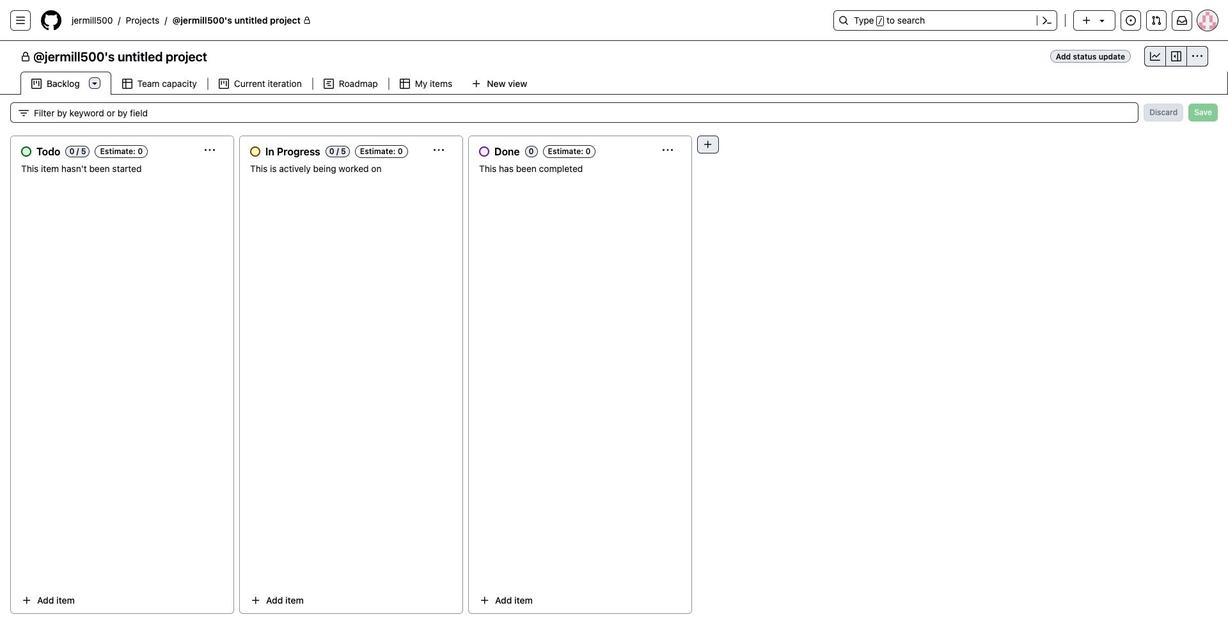 Task type: describe. For each thing, give the bounding box(es) containing it.
lock image
[[303, 17, 311, 24]]

command palette image
[[1043, 15, 1053, 26]]

triangle down image
[[1098, 15, 1108, 26]]

Filter by keyword or by field field
[[34, 103, 1128, 122]]

plus image
[[1082, 15, 1093, 26]]

sc 9kayk9 0 image inside view filters region
[[19, 108, 29, 118]]

git pull request image
[[1152, 15, 1162, 26]]



Task type: locate. For each thing, give the bounding box(es) containing it.
view filters region
[[10, 102, 1219, 123]]

issue opened image
[[1126, 15, 1137, 26]]

notifications image
[[1178, 15, 1188, 26]]

project navigation
[[0, 41, 1229, 72]]

list
[[67, 10, 826, 31]]

view options for backlog image
[[89, 78, 100, 88]]

sc 9kayk9 0 image
[[1151, 51, 1161, 61], [1172, 51, 1182, 61], [20, 52, 31, 62], [31, 79, 42, 89], [219, 79, 229, 89], [19, 108, 29, 118]]

tab panel
[[0, 95, 1229, 620]]

tab list
[[20, 72, 556, 95]]

sc 9kayk9 0 image
[[1193, 51, 1203, 61], [122, 79, 132, 89], [324, 79, 334, 89], [400, 79, 410, 89]]

homepage image
[[41, 10, 61, 31]]

sc 9kayk9 0 image inside project navigation
[[1193, 51, 1203, 61]]



Task type: vqa. For each thing, say whether or not it's contained in the screenshot.
command palette image
yes



